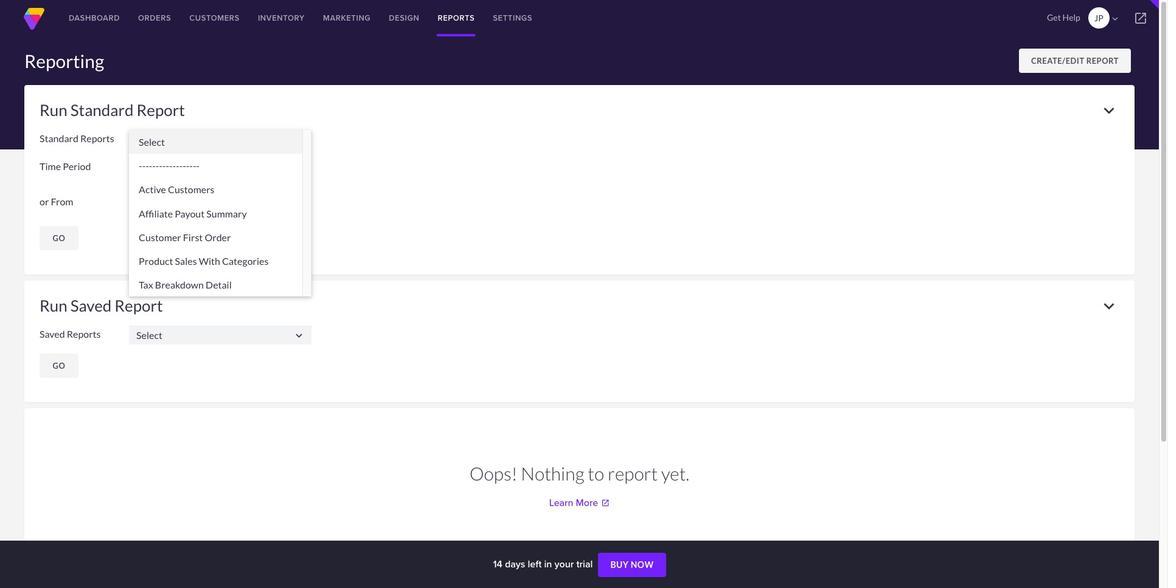 Task type: locate. For each thing, give the bounding box(es) containing it.
create/edit
[[1031, 56, 1085, 66]]

run up saved reports
[[40, 296, 67, 316]]

design
[[389, 12, 419, 24]]

report
[[608, 463, 658, 485]]

1 vertical spatial run
[[40, 296, 67, 316]]

1 vertical spatial saved
[[40, 328, 65, 340]]

0 vertical spatial reports
[[438, 12, 475, 24]]

1 vertical spatial report
[[137, 100, 185, 120]]

run
[[40, 100, 67, 120], [40, 296, 67, 316]]

1 vertical spatial reports
[[80, 132, 114, 144]]

create/edit report
[[1031, 56, 1119, 66]]

0 horizontal spatial saved
[[40, 328, 65, 340]]

saved
[[70, 296, 112, 316], [40, 328, 65, 340]]

0 vertical spatial report
[[1086, 56, 1119, 66]]

days
[[505, 558, 525, 572]]

1 vertical spatial standard
[[40, 132, 78, 144]]

help
[[1063, 12, 1080, 23]]

in
[[544, 558, 552, 572]]

select
[[139, 136, 165, 148]]

1 vertical spatial go
[[53, 361, 65, 371]]

customer
[[139, 232, 181, 243]]

learn more link
[[549, 496, 610, 510]]

saved reports
[[40, 328, 101, 340]]

go
[[53, 234, 65, 243], [53, 361, 65, 371]]

expand_more
[[1099, 100, 1120, 121], [1099, 296, 1120, 317]]

report down the jp
[[1086, 56, 1119, 66]]

go link down or from
[[40, 226, 78, 251]]

report up select on the top left of the page
[[137, 100, 185, 120]]

orders
[[138, 12, 171, 24]]

reports down run standard report
[[80, 132, 114, 144]]

1 go from the top
[[53, 234, 65, 243]]

17 - from the left
[[193, 160, 196, 172]]

standard
[[70, 100, 134, 120], [40, 132, 78, 144]]

1 expand_more from the top
[[1099, 100, 1120, 121]]

13 - from the left
[[179, 160, 183, 172]]

active
[[139, 184, 166, 196]]

settings
[[493, 12, 532, 24]]

 for run saved report
[[293, 330, 305, 343]]

reports down run saved report
[[67, 328, 101, 340]]

categories
[[222, 256, 269, 267]]

standard up standard reports
[[70, 100, 134, 120]]

go down or from
[[53, 234, 65, 243]]

12 - from the left
[[176, 160, 179, 172]]

------------------
[[139, 160, 200, 172]]

reports
[[438, 12, 475, 24], [80, 132, 114, 144], [67, 328, 101, 340]]

0 vertical spatial expand_more
[[1099, 100, 1120, 121]]

standard reports
[[40, 132, 114, 144]]

2 vertical spatial report
[[115, 296, 163, 316]]

1 go link from the top
[[40, 226, 78, 251]]

go for first 'go' link from the top of the page
[[53, 234, 65, 243]]

reports right the design
[[438, 12, 475, 24]]

0 vertical spatial customers
[[189, 12, 240, 24]]

jp
[[1095, 13, 1104, 23]]

reporting
[[24, 50, 104, 72]]

oops!
[[470, 463, 517, 485]]

1  from the top
[[293, 134, 305, 147]]

more
[[576, 496, 598, 510]]

-
[[139, 160, 142, 172], [142, 160, 146, 172], [146, 160, 149, 172], [149, 160, 152, 172], [152, 160, 156, 172], [156, 160, 159, 172], [159, 160, 162, 172], [162, 160, 166, 172], [166, 160, 169, 172], [169, 160, 173, 172], [173, 160, 176, 172], [176, 160, 179, 172], [179, 160, 183, 172], [183, 160, 186, 172], [186, 160, 189, 172], [189, 160, 193, 172], [193, 160, 196, 172], [196, 160, 200, 172]]

0 vertical spatial go
[[53, 234, 65, 243]]

or from
[[40, 196, 73, 207]]

run for run saved report
[[40, 296, 67, 316]]

customers up payout
[[168, 184, 215, 196]]

standard up time period
[[40, 132, 78, 144]]

report down tax
[[115, 296, 163, 316]]

saved down run saved report
[[40, 328, 65, 340]]

1 vertical spatial 
[[293, 162, 305, 175]]

0 vertical spatial run
[[40, 100, 67, 120]]

go down saved reports
[[53, 361, 65, 371]]

 link
[[1123, 0, 1159, 37]]

1 vertical spatial go link
[[40, 354, 78, 378]]

reports for run saved report
[[67, 328, 101, 340]]

2 vertical spatial 
[[293, 330, 305, 343]]


[[293, 134, 305, 147], [293, 162, 305, 175], [293, 330, 305, 343]]

customers
[[189, 12, 240, 24], [168, 184, 215, 196]]

0 vertical spatial 
[[293, 134, 305, 147]]

7 - from the left
[[159, 160, 162, 172]]

go link down saved reports
[[40, 354, 78, 378]]

0 vertical spatial standard
[[70, 100, 134, 120]]

yet.
[[661, 463, 690, 485]]

learn more
[[549, 496, 598, 510]]

3  from the top
[[293, 330, 305, 343]]

run up standard reports
[[40, 100, 67, 120]]

reports for run standard report
[[80, 132, 114, 144]]

your
[[555, 558, 574, 572]]

1 vertical spatial expand_more
[[1099, 296, 1120, 317]]

time
[[40, 160, 61, 172]]

product sales with categories
[[139, 256, 269, 267]]

run for run standard report
[[40, 100, 67, 120]]

active customers
[[139, 184, 215, 196]]

get
[[1047, 12, 1061, 23]]

go for 1st 'go' link from the bottom of the page
[[53, 361, 65, 371]]

2 vertical spatial reports
[[67, 328, 101, 340]]

with
[[199, 256, 220, 267]]

2 go link from the top
[[40, 354, 78, 378]]

0 vertical spatial saved
[[70, 296, 112, 316]]

saved up saved reports
[[70, 296, 112, 316]]

16 - from the left
[[189, 160, 193, 172]]

from
[[51, 196, 73, 207]]

report
[[1086, 56, 1119, 66], [137, 100, 185, 120], [115, 296, 163, 316]]

2 go from the top
[[53, 361, 65, 371]]


[[1110, 13, 1121, 24]]

11 - from the left
[[173, 160, 176, 172]]

breakdown
[[155, 279, 204, 291]]

detail
[[206, 279, 232, 291]]

go link
[[40, 226, 78, 251], [40, 354, 78, 378]]

0 vertical spatial go link
[[40, 226, 78, 251]]

2 expand_more from the top
[[1099, 296, 1120, 317]]

None text field
[[129, 326, 312, 345]]

2 run from the top
[[40, 296, 67, 316]]

product
[[139, 256, 173, 267]]

customers right orders on the top of the page
[[189, 12, 240, 24]]

1 run from the top
[[40, 100, 67, 120]]



Task type: describe. For each thing, give the bounding box(es) containing it.
customer first order
[[139, 232, 231, 243]]

oops! you don't have anything to report on yet. image
[[519, 548, 640, 589]]

5 - from the left
[[152, 160, 156, 172]]

1 horizontal spatial saved
[[70, 296, 112, 316]]

marketing
[[323, 12, 371, 24]]

first
[[183, 232, 203, 243]]

8 - from the left
[[162, 160, 166, 172]]

buy now link
[[598, 554, 666, 578]]

3 - from the left
[[146, 160, 149, 172]]

buy
[[611, 560, 629, 571]]

report for run saved report
[[115, 296, 163, 316]]

learn
[[549, 496, 573, 510]]

18 - from the left
[[196, 160, 200, 172]]

15 - from the left
[[186, 160, 189, 172]]

affiliate
[[139, 208, 173, 219]]

dashboard link
[[60, 0, 129, 37]]

time period
[[40, 160, 91, 172]]

or
[[40, 196, 49, 207]]

payout
[[175, 208, 205, 219]]

1 vertical spatial customers
[[168, 184, 215, 196]]

order
[[205, 232, 231, 243]]

report inside 'link'
[[1086, 56, 1119, 66]]

9 - from the left
[[166, 160, 169, 172]]

4 - from the left
[[149, 160, 152, 172]]

inventory
[[258, 12, 305, 24]]

sales
[[175, 256, 197, 267]]

14 days left in your trial
[[493, 558, 595, 572]]

expand_more for run saved report
[[1099, 296, 1120, 317]]

nothing
[[521, 463, 584, 485]]

oops! nothing to report yet.
[[470, 463, 690, 485]]

report for run standard report
[[137, 100, 185, 120]]

6 - from the left
[[156, 160, 159, 172]]

2 - from the left
[[142, 160, 146, 172]]

left
[[528, 558, 542, 572]]

create/edit report link
[[1019, 49, 1131, 73]]

run saved report
[[40, 296, 163, 316]]

10 - from the left
[[169, 160, 173, 172]]

period
[[63, 160, 91, 172]]

 for run standard report
[[293, 134, 305, 147]]

14
[[493, 558, 502, 572]]

now
[[631, 560, 654, 571]]

14 - from the left
[[183, 160, 186, 172]]

2  from the top
[[293, 162, 305, 175]]

tax breakdown detail
[[139, 279, 232, 291]]

trial
[[576, 558, 593, 572]]

summary
[[206, 208, 247, 219]]

to
[[212, 196, 226, 207]]

tax
[[139, 279, 153, 291]]

expand_more for run standard report
[[1099, 100, 1120, 121]]

dashboard
[[69, 12, 120, 24]]

to
[[588, 463, 604, 485]]


[[1134, 11, 1148, 26]]

get help
[[1047, 12, 1080, 23]]

affiliate payout summary
[[139, 208, 247, 219]]

buy now
[[611, 560, 654, 571]]

run standard report
[[40, 100, 185, 120]]

1 - from the left
[[139, 160, 142, 172]]



Task type: vqa. For each thing, say whether or not it's contained in the screenshot.
15th -
yes



